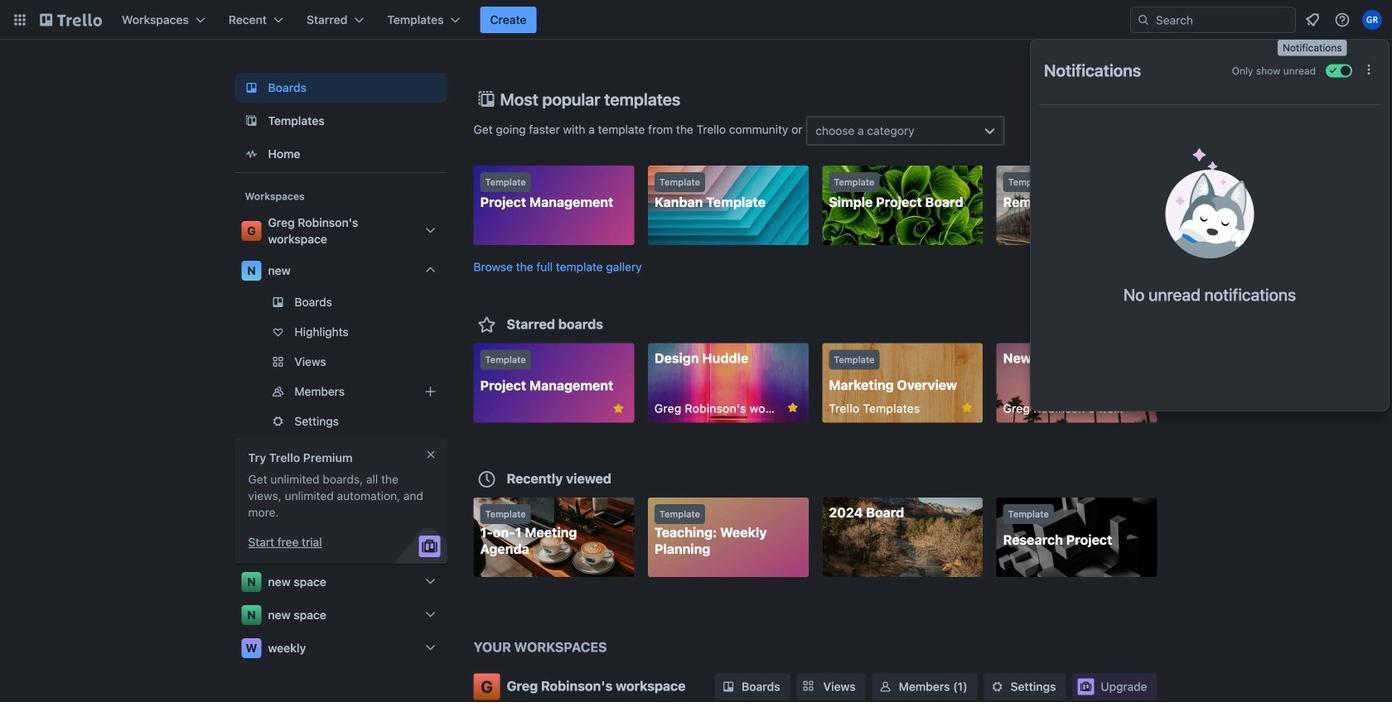 Task type: describe. For each thing, give the bounding box(es) containing it.
back to home image
[[40, 7, 102, 33]]

search image
[[1137, 13, 1150, 27]]

home image
[[242, 144, 261, 164]]

open information menu image
[[1334, 12, 1351, 28]]

Search field
[[1130, 7, 1296, 33]]

board image
[[242, 78, 261, 98]]

2 sm image from the left
[[989, 679, 1006, 696]]

taco image
[[1165, 148, 1254, 259]]

add image
[[421, 382, 440, 402]]



Task type: locate. For each thing, give the bounding box(es) containing it.
primary element
[[0, 0, 1392, 40]]

0 horizontal spatial sm image
[[720, 679, 737, 696]]

0 notifications image
[[1303, 10, 1323, 30]]

1 horizontal spatial sm image
[[989, 679, 1006, 696]]

click to unstar this board. it will be removed from your starred list. image
[[785, 401, 800, 416], [611, 401, 626, 416]]

sm image
[[720, 679, 737, 696], [989, 679, 1006, 696]]

sm image
[[877, 679, 894, 696]]

1 sm image from the left
[[720, 679, 737, 696]]

template board image
[[242, 111, 261, 131]]

click to unstar this board. it will be removed from your starred list. image
[[960, 401, 975, 416]]

greg robinson (gregrobinson96) image
[[1362, 10, 1382, 30]]

0 horizontal spatial click to unstar this board. it will be removed from your starred list. image
[[611, 401, 626, 416]]

tooltip
[[1278, 40, 1347, 56]]

1 horizontal spatial click to unstar this board. it will be removed from your starred list. image
[[785, 401, 800, 416]]



Task type: vqa. For each thing, say whether or not it's contained in the screenshot.
Hire
no



